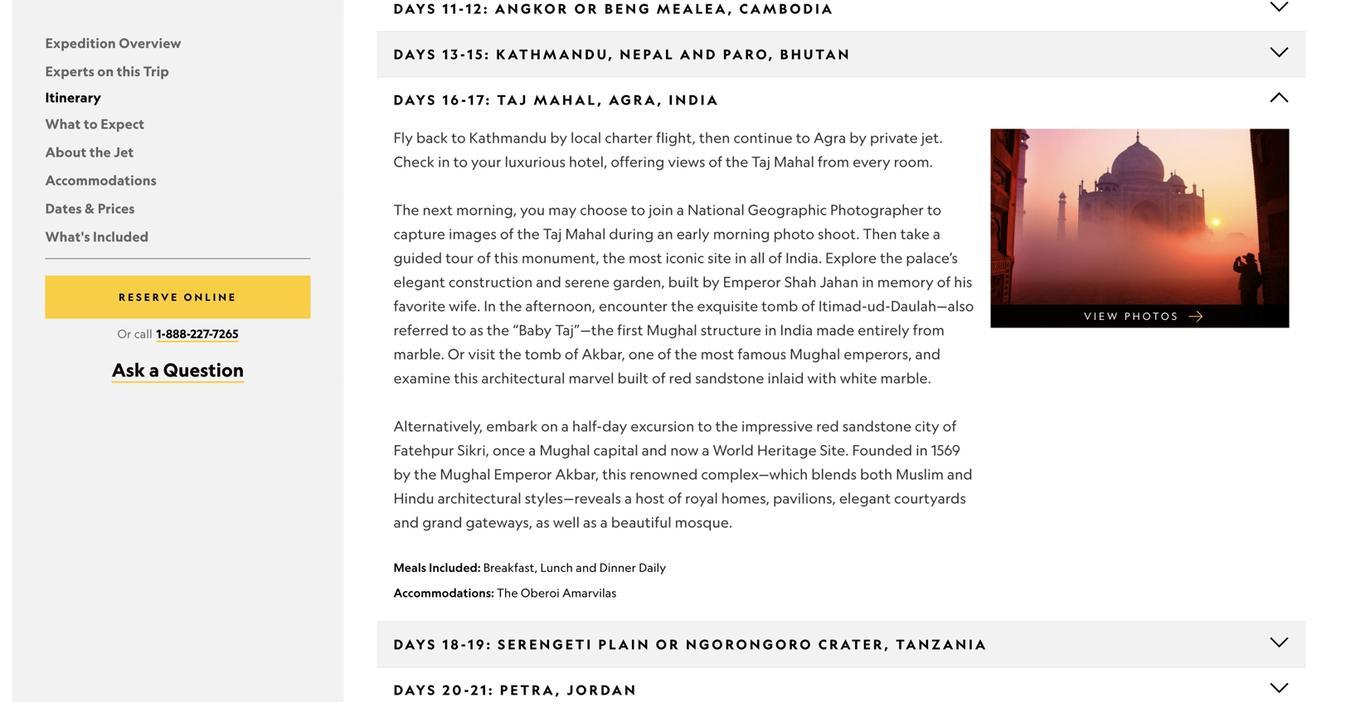 Task type: vqa. For each thing, say whether or not it's contained in the screenshot.
Colonial
no



Task type: describe. For each thing, give the bounding box(es) containing it.
a right join
[[677, 201, 685, 219]]

wife.
[[449, 297, 481, 315]]

early
[[677, 225, 710, 243]]

the inside the next morning, you may choose to join a national geographic photographer to capture images of the taj mahal during an early morning photo shoot. then take a guided tour of this monument, the most iconic site in all of india. explore the palace's elegant construction and serene garden, built by emperor shah jahan in memory of his favorite wife. in the afternoon, encounter the exquisite tomb of itimad-ud-daulah—also referred to as the "baby taj"—the first mughal structure in india made entirely from marble. or visit the tomb of akbar, one of the most famous mughal emperors, and examine this architectural marvel built of red sandstone inlaid with white marble.
[[394, 201, 419, 219]]

during
[[609, 225, 654, 243]]

well
[[553, 514, 580, 531]]

a left beautiful
[[600, 514, 608, 531]]

dates & prices link
[[45, 200, 135, 217]]

mahal,
[[534, 91, 604, 108]]

akbar, inside a half-day excursion to the impressive red sandstone city of fatehpur sikri, once a mughal capital and now a world heritage site. founded in 1569 by the mughal emperor akbar, this renowned complex—which blends both muslim and hindu architectural styles—reveals a host of royal homes, pavilions, elegant courtyards and grand gateways, as well as a beautiful mosque.
[[556, 466, 599, 483]]

taj
[[497, 91, 529, 108]]

homes,
[[722, 490, 770, 507]]

the next morning, you may choose to join a national geographic photographer to capture images of the taj mahal during an early morning photo shoot. then take a guided tour of this monument, the most iconic site in all of india. explore the palace's elegant construction and serene garden, built by emperor shah jahan in memory of his favorite wife. in the afternoon, encounter the exquisite tomb of itimad-ud-daulah—also referred to as the "baby taj"—the first mughal structure in india made entirely from marble. or visit the tomb of akbar, one of the most famous mughal emperors, and examine this architectural marvel built of red sandstone inlaid with white marble.
[[394, 201, 975, 387]]

crater,
[[819, 636, 891, 653]]

atw 16.jpg image
[[991, 129, 1290, 328]]

memory
[[878, 273, 934, 291]]

now
[[671, 442, 699, 459]]

taj inside the next morning, you may choose to join a national geographic photographer to capture images of the taj mahal during an early morning photo shoot. then take a guided tour of this monument, the most iconic site in all of india. explore the palace's elegant construction and serene garden, built by emperor shah jahan in memory of his favorite wife. in the afternoon, encounter the exquisite tomb of itimad-ud-daulah—also referred to as the "baby taj"—the first mughal structure in india made entirely from marble. or visit the tomb of akbar, one of the most famous mughal emperors, and examine this architectural marvel built of red sandstone inlaid with white marble.
[[543, 225, 562, 243]]

of down taj"—the
[[565, 346, 579, 363]]

the inside accommodations: the oberoi amarvilas
[[497, 586, 518, 600]]

1 arrow right new icon button from the top
[[991, 0, 1290, 188]]

fly
[[394, 129, 413, 146]]

of right host
[[668, 490, 682, 507]]

days for days 18-19:
[[394, 636, 438, 653]]

luxurious
[[505, 153, 566, 171]]

then
[[699, 129, 731, 146]]

about the jet
[[45, 143, 134, 160]]

a right now
[[702, 442, 710, 459]]

view itinerary info image
[[1270, 633, 1290, 653]]

views
[[668, 153, 706, 171]]

what
[[45, 115, 81, 132]]

to right 'back'
[[452, 129, 466, 146]]

india
[[780, 322, 813, 339]]

one
[[629, 346, 655, 363]]

morning,
[[456, 201, 517, 219]]

exquisite
[[697, 297, 759, 315]]

sikri,
[[458, 442, 490, 459]]

to left the 'your' in the left of the page
[[454, 153, 468, 171]]

courtyards
[[895, 490, 967, 507]]

petra,
[[500, 682, 562, 699]]

days 16-17: taj mahal, agra, india
[[394, 91, 720, 108]]

0 vertical spatial on
[[97, 63, 114, 80]]

join
[[649, 201, 674, 219]]

and down excursion
[[642, 442, 667, 459]]

or inside the next morning, you may choose to join a national geographic photographer to capture images of the taj mahal during an early morning photo shoot. then take a guided tour of this monument, the most iconic site in all of india. explore the palace's elegant construction and serene garden, built by emperor shah jahan in memory of his favorite wife. in the afternoon, encounter the exquisite tomb of itimad-ud-daulah—also referred to as the "baby taj"—the first mughal structure in india made entirely from marble. or visit the tomb of akbar, one of the most famous mughal emperors, and examine this architectural marvel built of red sandstone inlaid with white marble.
[[448, 346, 465, 363]]

days for days 20-21:
[[394, 682, 438, 699]]

and down 1569
[[948, 466, 973, 483]]

local
[[571, 129, 602, 146]]

0 horizontal spatial tomb
[[525, 346, 562, 363]]

heritage
[[757, 442, 817, 459]]

reserve online
[[119, 291, 237, 304]]

both
[[860, 466, 893, 483]]

meals included: breakfast, lunch and dinner daily
[[394, 561, 667, 575]]

taj inside the fly back to kathmandu by local charter flight, then continue to agra by private jet. check in to your luxurious hotel, offering views of the taj mahal from every room.
[[752, 153, 771, 171]]

mughal down the half- in the left bottom of the page
[[540, 442, 590, 459]]

a inside button
[[149, 358, 159, 382]]

back
[[416, 129, 448, 146]]

days for days 13-15:
[[394, 46, 438, 63]]

ask
[[112, 358, 145, 382]]

morning
[[713, 225, 770, 243]]

dinner
[[600, 561, 636, 575]]

renowned
[[630, 466, 698, 483]]

iconic
[[666, 249, 705, 267]]

palace's
[[906, 249, 958, 267]]

mahal inside the next morning, you may choose to join a national geographic photographer to capture images of the taj mahal during an early morning photo shoot. then take a guided tour of this monument, the most iconic site in all of india. explore the palace's elegant construction and serene garden, built by emperor shah jahan in memory of his favorite wife. in the afternoon, encounter the exquisite tomb of itimad-ud-daulah—also referred to as the "baby taj"—the first mughal structure in india made entirely from marble. or visit the tomb of akbar, one of the most famous mughal emperors, and examine this architectural marvel built of red sandstone inlaid with white marble.
[[566, 225, 606, 243]]

flight,
[[656, 129, 696, 146]]

reserve
[[119, 291, 179, 304]]

this left the 'trip'
[[117, 63, 140, 80]]

itinerary
[[45, 89, 101, 106]]

"baby
[[513, 322, 552, 339]]

fatehpur
[[394, 442, 454, 459]]

or
[[656, 636, 681, 653]]

19:
[[468, 636, 493, 653]]

mughal down sikri,
[[440, 466, 491, 483]]

16-
[[443, 91, 469, 108]]

0 vertical spatial built
[[668, 273, 700, 291]]

0 horizontal spatial built
[[618, 370, 649, 387]]

to down wife.
[[452, 322, 467, 339]]

dates & prices
[[45, 200, 135, 217]]

trip
[[143, 63, 169, 80]]

agra
[[814, 129, 847, 146]]

room.
[[894, 153, 934, 171]]

dates
[[45, 200, 82, 217]]

itinerary link
[[45, 89, 101, 106]]

to left agra
[[796, 129, 811, 146]]

and down daulah—also
[[916, 346, 941, 363]]

an
[[657, 225, 674, 243]]

of left 'his'
[[937, 273, 951, 291]]

itimad-
[[819, 297, 868, 315]]

this down visit on the left of page
[[454, 370, 478, 387]]

and up afternoon,
[[536, 273, 562, 291]]

1-888-227-7265 link
[[157, 326, 239, 343]]

emperor inside the next morning, you may choose to join a national geographic photographer to capture images of the taj mahal during an early morning photo shoot. then take a guided tour of this monument, the most iconic site in all of india. explore the palace's elegant construction and serene garden, built by emperor shah jahan in memory of his favorite wife. in the afternoon, encounter the exquisite tomb of itimad-ud-daulah—also referred to as the "baby taj"—the first mughal structure in india made entirely from marble. or visit the tomb of akbar, one of the most famous mughal emperors, and examine this architectural marvel built of red sandstone inlaid with white marble.
[[723, 273, 782, 291]]

mahal inside the fly back to kathmandu by local charter flight, then continue to agra by private jet. check in to your luxurious hotel, offering views of the taj mahal from every room.
[[774, 153, 815, 171]]

white
[[840, 370, 878, 387]]

charter
[[605, 129, 653, 146]]

in left all
[[735, 249, 747, 267]]

1 vertical spatial marble.
[[881, 370, 932, 387]]

by left local
[[550, 129, 568, 146]]

of right all
[[769, 249, 783, 267]]

question
[[163, 358, 244, 382]]

0 horizontal spatial most
[[629, 249, 663, 267]]

1 vertical spatial on
[[541, 418, 559, 435]]

20-
[[443, 682, 471, 699]]

architectural inside a half-day excursion to the impressive red sandstone city of fatehpur sikri, once a mughal capital and now a world heritage site. founded in 1569 by the mughal emperor akbar, this renowned complex—which blends both muslim and hindu architectural styles—reveals a host of royal homes, pavilions, elegant courtyards and grand gateways, as well as a beautiful mosque.
[[438, 490, 522, 507]]

structure
[[701, 322, 762, 339]]

elegant inside a half-day excursion to the impressive red sandstone city of fatehpur sikri, once a mughal capital and now a world heritage site. founded in 1569 by the mughal emperor akbar, this renowned complex—which blends both muslim and hindu architectural styles—reveals a host of royal homes, pavilions, elegant courtyards and grand gateways, as well as a beautiful mosque.
[[840, 490, 891, 507]]

3 arrow right new icon image from the top
[[1188, 259, 1205, 276]]

offering
[[611, 153, 665, 171]]

to inside a half-day excursion to the impressive red sandstone city of fatehpur sikri, once a mughal capital and now a world heritage site. founded in 1569 by the mughal emperor akbar, this renowned complex—which blends both muslim and hindu architectural styles—reveals a host of royal homes, pavilions, elegant courtyards and grand gateways, as well as a beautiful mosque.
[[698, 418, 712, 435]]

founded
[[853, 442, 913, 459]]

elegant inside the next morning, you may choose to join a national geographic photographer to capture images of the taj mahal during an early morning photo shoot. then take a guided tour of this monument, the most iconic site in all of india. explore the palace's elegant construction and serene garden, built by emperor shah jahan in memory of his favorite wife. in the afternoon, encounter the exquisite tomb of itimad-ud-daulah—also referred to as the "baby taj"—the first mughal structure in india made entirely from marble. or visit the tomb of akbar, one of the most famous mughal emperors, and examine this architectural marvel built of red sandstone inlaid with white marble.
[[394, 273, 446, 291]]

&
[[85, 200, 95, 217]]

capital
[[594, 442, 639, 459]]

once
[[493, 442, 526, 459]]

888-
[[166, 326, 190, 341]]

and inside meals included: breakfast, lunch and dinner daily
[[576, 561, 597, 575]]

what to expect
[[45, 115, 144, 132]]

ask a question button
[[112, 358, 244, 383]]

site
[[708, 249, 732, 267]]

muslim
[[896, 466, 944, 483]]

serene
[[565, 273, 610, 291]]

agra,
[[609, 91, 664, 108]]

next
[[423, 201, 453, 219]]

red inside a half-day excursion to the impressive red sandstone city of fatehpur sikri, once a mughal capital and now a world heritage site. founded in 1569 by the mughal emperor akbar, this renowned complex—which blends both muslim and hindu architectural styles—reveals a host of royal homes, pavilions, elegant courtyards and grand gateways, as well as a beautiful mosque.
[[817, 418, 840, 435]]

accommodations:
[[394, 586, 494, 601]]

beautiful
[[611, 514, 672, 531]]

paro,
[[723, 46, 775, 63]]

or inside or call 1-888-227-7265
[[117, 327, 131, 341]]

kathmandu
[[469, 129, 547, 146]]

accommodations
[[45, 172, 157, 189]]

famous
[[738, 346, 787, 363]]

13-
[[443, 46, 467, 63]]

2 arrow right new icon image from the top
[[1188, 214, 1205, 230]]

impressive
[[742, 418, 813, 435]]



Task type: locate. For each thing, give the bounding box(es) containing it.
and up amarvilas
[[576, 561, 597, 575]]

accommodations link
[[45, 172, 157, 189]]

0 vertical spatial mahal
[[774, 153, 815, 171]]

a left the half- in the left bottom of the page
[[562, 418, 569, 435]]

blends
[[812, 466, 857, 483]]

1 horizontal spatial red
[[817, 418, 840, 435]]

2 arrow right new icon button from the top
[[991, 34, 1290, 234]]

mahal down choose
[[566, 225, 606, 243]]

in inside the fly back to kathmandu by local charter flight, then continue to agra by private jet. check in to your luxurious hotel, offering views of the taj mahal from every room.
[[438, 153, 450, 171]]

daulah—also
[[891, 297, 975, 315]]

taj"—the
[[555, 322, 614, 339]]

of down then
[[709, 153, 723, 171]]

amarvilas
[[563, 586, 617, 600]]

your
[[471, 153, 502, 171]]

or left visit on the left of page
[[448, 346, 465, 363]]

in up famous
[[765, 322, 777, 339]]

every
[[853, 153, 891, 171]]

mughal
[[647, 322, 698, 339], [790, 346, 841, 363], [540, 442, 590, 459], [440, 466, 491, 483]]

embark
[[486, 418, 538, 435]]

1 vertical spatial taj
[[543, 225, 562, 243]]

experts on this trip
[[45, 63, 169, 80]]

1 vertical spatial built
[[618, 370, 649, 387]]

1 horizontal spatial tomb
[[762, 297, 799, 315]]

this inside a half-day excursion to the impressive red sandstone city of fatehpur sikri, once a mughal capital and now a world heritage site. founded in 1569 by the mughal emperor akbar, this renowned complex—which blends both muslim and hindu architectural styles—reveals a host of royal homes, pavilions, elegant courtyards and grand gateways, as well as a beautiful mosque.
[[603, 466, 627, 483]]

architectural down visit on the left of page
[[482, 370, 566, 387]]

alternatively,
[[394, 418, 483, 435]]

garden,
[[613, 273, 665, 291]]

a half-day excursion to the impressive red sandstone city of fatehpur sikri, once a mughal capital and now a world heritage site. founded in 1569 by the mughal emperor akbar, this renowned complex—which blends both muslim and hindu architectural styles—reveals a host of royal homes, pavilions, elegant courtyards and grand gateways, as well as a beautiful mosque.
[[394, 418, 973, 531]]

half-
[[572, 418, 603, 435]]

as up visit on the left of page
[[470, 322, 484, 339]]

chevron down icon button
[[381, 0, 1302, 31]]

0 horizontal spatial emperor
[[494, 466, 552, 483]]

red inside the next morning, you may choose to join a national geographic photographer to capture images of the taj mahal during an early morning photo shoot. then take a guided tour of this monument, the most iconic site in all of india. explore the palace's elegant construction and serene garden, built by emperor shah jahan in memory of his favorite wife. in the afternoon, encounter the exquisite tomb of itimad-ud-daulah—also referred to as the "baby taj"—the first mughal structure in india made entirely from marble. or visit the tomb of akbar, one of the most famous mughal emperors, and examine this architectural marvel built of red sandstone inlaid with white marble.
[[669, 370, 692, 387]]

included
[[93, 228, 149, 245]]

world
[[713, 442, 754, 459]]

0 horizontal spatial sandstone
[[695, 370, 765, 387]]

a right ask
[[149, 358, 159, 382]]

from down daulah—also
[[913, 322, 945, 339]]

1 vertical spatial mahal
[[566, 225, 606, 243]]

as inside the next morning, you may choose to join a national geographic photographer to capture images of the taj mahal during an early morning photo shoot. then take a guided tour of this monument, the most iconic site in all of india. explore the palace's elegant construction and serene garden, built by emperor shah jahan in memory of his favorite wife. in the afternoon, encounter the exquisite tomb of itimad-ud-daulah—also referred to as the "baby taj"—the first mughal structure in india made entirely from marble. or visit the tomb of akbar, one of the most famous mughal emperors, and examine this architectural marvel built of red sandstone inlaid with white marble.
[[470, 322, 484, 339]]

sandstone down famous
[[695, 370, 765, 387]]

2 horizontal spatial as
[[583, 514, 597, 531]]

by up hindu
[[394, 466, 411, 483]]

1 horizontal spatial taj
[[752, 153, 771, 171]]

0 horizontal spatial as
[[470, 322, 484, 339]]

of right tour in the top left of the page
[[477, 249, 491, 267]]

hide itinerary info image
[[1270, 88, 1290, 107]]

view itinerary info image
[[1270, 0, 1290, 16], [1270, 42, 1290, 62], [1270, 678, 1290, 698]]

built down iconic
[[668, 273, 700, 291]]

red up excursion
[[669, 370, 692, 387]]

expedition overview
[[45, 34, 181, 51]]

1 horizontal spatial or
[[448, 346, 465, 363]]

most up garden,
[[629, 249, 663, 267]]

in
[[484, 297, 496, 315]]

of down morning,
[[500, 225, 514, 243]]

17:
[[469, 91, 492, 108]]

as
[[470, 322, 484, 339], [536, 514, 550, 531], [583, 514, 597, 531]]

tanzania
[[896, 636, 988, 653]]

expect
[[101, 115, 144, 132]]

architectural
[[482, 370, 566, 387], [438, 490, 522, 507]]

days left 13- at the top
[[394, 46, 438, 63]]

you
[[520, 201, 545, 219]]

about the jet link
[[45, 143, 134, 160]]

the down breakfast,
[[497, 586, 518, 600]]

expedition overview link
[[45, 34, 181, 51]]

days left 20-
[[394, 682, 438, 699]]

1 horizontal spatial from
[[913, 322, 945, 339]]

1 horizontal spatial emperor
[[723, 273, 782, 291]]

0 horizontal spatial elegant
[[394, 273, 446, 291]]

host
[[636, 490, 665, 507]]

1 view itinerary info image from the top
[[1270, 0, 1290, 16]]

to left join
[[631, 201, 646, 219]]

included:
[[429, 561, 481, 575]]

by up every
[[850, 129, 867, 146]]

21:
[[471, 682, 495, 699]]

and down hindu
[[394, 514, 419, 531]]

1 vertical spatial emperor
[[494, 466, 552, 483]]

by inside a half-day excursion to the impressive red sandstone city of fatehpur sikri, once a mughal capital and now a world heritage site. founded in 1569 by the mughal emperor akbar, this renowned complex—which blends both muslim and hindu architectural styles—reveals a host of royal homes, pavilions, elegant courtyards and grand gateways, as well as a beautiful mosque.
[[394, 466, 411, 483]]

mughal up one
[[647, 322, 698, 339]]

4 arrow right new icon image from the top
[[1188, 308, 1205, 325]]

tomb down "baby
[[525, 346, 562, 363]]

sandstone inside a half-day excursion to the impressive red sandstone city of fatehpur sikri, once a mughal capital and now a world heritage site. founded in 1569 by the mughal emperor akbar, this renowned complex—which blends both muslim and hindu architectural styles—reveals a host of royal homes, pavilions, elegant courtyards and grand gateways, as well as a beautiful mosque.
[[843, 418, 912, 435]]

capture
[[394, 225, 446, 243]]

0 vertical spatial emperor
[[723, 273, 782, 291]]

0 vertical spatial view itinerary info image
[[1270, 0, 1290, 16]]

1 horizontal spatial as
[[536, 514, 550, 531]]

of right the city
[[943, 418, 957, 435]]

all
[[750, 249, 766, 267]]

on down expedition overview link
[[97, 63, 114, 80]]

of down one
[[652, 370, 666, 387]]

1 vertical spatial architectural
[[438, 490, 522, 507]]

as left the well
[[536, 514, 550, 531]]

this down capital at the bottom left of page
[[603, 466, 627, 483]]

0 vertical spatial architectural
[[482, 370, 566, 387]]

days for days 16-17:
[[394, 91, 438, 108]]

1 horizontal spatial on
[[541, 418, 559, 435]]

1 horizontal spatial the
[[497, 586, 518, 600]]

from down agra
[[818, 153, 850, 171]]

akbar, inside the next morning, you may choose to join a national geographic photographer to capture images of the taj mahal during an early morning photo shoot. then take a guided tour of this monument, the most iconic site in all of india. explore the palace's elegant construction and serene garden, built by emperor shah jahan in memory of his favorite wife. in the afternoon, encounter the exquisite tomb of itimad-ud-daulah—also referred to as the "baby taj"—the first mughal structure in india made entirely from marble. or visit the tomb of akbar, one of the most famous mughal emperors, and examine this architectural marvel built of red sandstone inlaid with white marble.
[[582, 346, 626, 363]]

examine
[[394, 370, 451, 387]]

tomb up india on the right of the page
[[762, 297, 799, 315]]

alternatively, embark on
[[394, 418, 559, 435]]

in left 1569
[[916, 442, 928, 459]]

days 13-15: kathmandu, nepal and paro, bhutan
[[394, 46, 852, 63]]

from inside the fly back to kathmandu by local charter flight, then continue to agra by private jet. check in to your luxurious hotel, offering views of the taj mahal from every room.
[[818, 153, 850, 171]]

1 vertical spatial red
[[817, 418, 840, 435]]

0 horizontal spatial the
[[394, 201, 419, 219]]

days 18-19: serengeti plain or ngorongoro crater, tanzania
[[394, 636, 988, 653]]

0 horizontal spatial marble.
[[394, 346, 445, 363]]

taj up monument,
[[543, 225, 562, 243]]

1 horizontal spatial built
[[668, 273, 700, 291]]

in inside a half-day excursion to the impressive red sandstone city of fatehpur sikri, once a mughal capital and now a world heritage site. founded in 1569 by the mughal emperor akbar, this renowned complex—which blends both muslim and hindu architectural styles—reveals a host of royal homes, pavilions, elegant courtyards and grand gateways, as well as a beautiful mosque.
[[916, 442, 928, 459]]

2 vertical spatial view itinerary info image
[[1270, 678, 1290, 698]]

built
[[668, 273, 700, 291], [618, 370, 649, 387]]

of down shah
[[802, 297, 816, 315]]

to up now
[[698, 418, 712, 435]]

elegant down both
[[840, 490, 891, 507]]

kathmandu,
[[496, 46, 615, 63]]

by inside the next morning, you may choose to join a national geographic photographer to capture images of the taj mahal during an early morning photo shoot. then take a guided tour of this monument, the most iconic site in all of india. explore the palace's elegant construction and serene garden, built by emperor shah jahan in memory of his favorite wife. in the afternoon, encounter the exquisite tomb of itimad-ud-daulah—also referred to as the "baby taj"—the first mughal structure in india made entirely from marble. or visit the tomb of akbar, one of the most famous mughal emperors, and examine this architectural marvel built of red sandstone inlaid with white marble.
[[703, 273, 720, 291]]

architectural up gateways,
[[438, 490, 522, 507]]

check
[[394, 153, 435, 171]]

1 horizontal spatial most
[[701, 346, 735, 363]]

1 vertical spatial sandstone
[[843, 418, 912, 435]]

mahal down continue
[[774, 153, 815, 171]]

as right the well
[[583, 514, 597, 531]]

of inside the fly back to kathmandu by local charter flight, then continue to agra by private jet. check in to your luxurious hotel, offering views of the taj mahal from every room.
[[709, 153, 723, 171]]

emperor inside a half-day excursion to the impressive red sandstone city of fatehpur sikri, once a mughal capital and now a world heritage site. founded in 1569 by the mughal emperor akbar, this renowned complex—which blends both muslim and hindu architectural styles—reveals a host of royal homes, pavilions, elegant courtyards and grand gateways, as well as a beautiful mosque.
[[494, 466, 552, 483]]

or left call
[[117, 327, 131, 341]]

1 vertical spatial elegant
[[840, 490, 891, 507]]

3 view itinerary info image from the top
[[1270, 678, 1290, 698]]

0 vertical spatial taj
[[752, 153, 771, 171]]

architectural inside the next morning, you may choose to join a national geographic photographer to capture images of the taj mahal during an early morning photo shoot. then take a guided tour of this monument, the most iconic site in all of india. explore the palace's elegant construction and serene garden, built by emperor shah jahan in memory of his favorite wife. in the afternoon, encounter the exquisite tomb of itimad-ud-daulah—also referred to as the "baby taj"—the first mughal structure in india made entirely from marble. or visit the tomb of akbar, one of the most famous mughal emperors, and examine this architectural marvel built of red sandstone inlaid with white marble.
[[482, 370, 566, 387]]

a right take
[[933, 225, 941, 243]]

3 arrow right new icon button from the top
[[991, 80, 1290, 279]]

1 vertical spatial akbar,
[[556, 466, 599, 483]]

day
[[603, 418, 628, 435]]

days 20-21: petra, jordan
[[394, 682, 638, 699]]

sandstone inside the next morning, you may choose to join a national geographic photographer to capture images of the taj mahal during an early morning photo shoot. then take a guided tour of this monument, the most iconic site in all of india. explore the palace's elegant construction and serene garden, built by emperor shah jahan in memory of his favorite wife. in the afternoon, encounter the exquisite tomb of itimad-ud-daulah—also referred to as the "baby taj"—the first mughal structure in india made entirely from marble. or visit the tomb of akbar, one of the most famous mughal emperors, and examine this architectural marvel built of red sandstone inlaid with white marble.
[[695, 370, 765, 387]]

jet.
[[922, 129, 943, 146]]

2 view itinerary info image from the top
[[1270, 42, 1290, 62]]

geographic
[[748, 201, 827, 219]]

styles—reveals
[[525, 490, 622, 507]]

online
[[184, 291, 237, 304]]

taj down continue
[[752, 153, 771, 171]]

0 vertical spatial from
[[818, 153, 850, 171]]

serengeti
[[498, 636, 593, 653]]

call
[[134, 327, 152, 341]]

mahal
[[774, 153, 815, 171], [566, 225, 606, 243]]

0 vertical spatial sandstone
[[695, 370, 765, 387]]

visit
[[468, 346, 496, 363]]

7265
[[212, 326, 239, 341]]

jahan
[[820, 273, 859, 291]]

red up the site.
[[817, 418, 840, 435]]

4 days from the top
[[394, 682, 438, 699]]

mughal up with
[[790, 346, 841, 363]]

most down structure
[[701, 346, 735, 363]]

in down 'back'
[[438, 153, 450, 171]]

0 horizontal spatial on
[[97, 63, 114, 80]]

on right embark
[[541, 418, 559, 435]]

1 horizontal spatial sandstone
[[843, 418, 912, 435]]

1 vertical spatial or
[[448, 346, 465, 363]]

accommodations: the oberoi amarvilas
[[394, 586, 617, 601]]

0 vertical spatial marble.
[[394, 346, 445, 363]]

1 vertical spatial from
[[913, 322, 945, 339]]

0 vertical spatial red
[[669, 370, 692, 387]]

1 days from the top
[[394, 46, 438, 63]]

0 vertical spatial elegant
[[394, 273, 446, 291]]

this up construction
[[494, 249, 519, 267]]

photos
[[1125, 310, 1180, 322]]

marble. down emperors,
[[881, 370, 932, 387]]

shoot.
[[818, 225, 860, 243]]

experts on this trip link
[[45, 63, 169, 80]]

elegant
[[394, 273, 446, 291], [840, 490, 891, 507]]

1 vertical spatial most
[[701, 346, 735, 363]]

private
[[870, 129, 918, 146]]

a right once on the bottom left of the page
[[529, 442, 536, 459]]

to right what
[[84, 115, 98, 132]]

ask a question
[[112, 358, 244, 382]]

view itinerary info image for petra, jordan
[[1270, 678, 1290, 698]]

in up "ud-"
[[862, 273, 874, 291]]

choose
[[580, 201, 628, 219]]

1 horizontal spatial marble.
[[881, 370, 932, 387]]

0 horizontal spatial mahal
[[566, 225, 606, 243]]

0 vertical spatial most
[[629, 249, 663, 267]]

the inside the fly back to kathmandu by local charter flight, then continue to agra by private jet. check in to your luxurious hotel, offering views of the taj mahal from every room.
[[726, 153, 749, 171]]

experts
[[45, 63, 94, 80]]

what's included
[[45, 228, 149, 245]]

of right one
[[658, 346, 672, 363]]

2 days from the top
[[394, 91, 438, 108]]

or
[[117, 327, 131, 341], [448, 346, 465, 363]]

sandstone up founded
[[843, 418, 912, 435]]

view itinerary info image for kathmandu, nepal and paro, bhutan
[[1270, 42, 1290, 62]]

guided
[[394, 249, 442, 267]]

akbar, up styles—reveals
[[556, 466, 599, 483]]

1 horizontal spatial elegant
[[840, 490, 891, 507]]

0 vertical spatial tomb
[[762, 297, 799, 315]]

1 vertical spatial tomb
[[525, 346, 562, 363]]

elegant up favorite
[[394, 273, 446, 291]]

marble.
[[394, 346, 445, 363], [881, 370, 932, 387]]

the up capture
[[394, 201, 419, 219]]

taj
[[752, 153, 771, 171], [543, 225, 562, 243]]

emperor down once on the bottom left of the page
[[494, 466, 552, 483]]

0 horizontal spatial or
[[117, 327, 131, 341]]

1 arrow right new icon image from the top
[[1188, 168, 1205, 185]]

jet
[[114, 143, 134, 160]]

a left host
[[625, 490, 632, 507]]

0 vertical spatial akbar,
[[582, 346, 626, 363]]

meals
[[394, 561, 427, 575]]

0 horizontal spatial from
[[818, 153, 850, 171]]

days left the 18-
[[394, 636, 438, 653]]

this
[[117, 63, 140, 80], [494, 249, 519, 267], [454, 370, 478, 387], [603, 466, 627, 483]]

referred
[[394, 322, 449, 339]]

view
[[1084, 310, 1120, 322]]

3 days from the top
[[394, 636, 438, 653]]

mosque.
[[675, 514, 733, 531]]

with
[[808, 370, 837, 387]]

1 vertical spatial the
[[497, 586, 518, 600]]

city
[[915, 418, 940, 435]]

1 horizontal spatial mahal
[[774, 153, 815, 171]]

arrow right new icon image
[[1188, 168, 1205, 185], [1188, 214, 1205, 230], [1188, 259, 1205, 276], [1188, 308, 1205, 325]]

fly back to kathmandu by local charter flight, then continue to agra by private jet. check in to your luxurious hotel, offering views of the taj mahal from every room.
[[394, 129, 943, 171]]

hotel,
[[569, 153, 608, 171]]

marble. down referred
[[394, 346, 445, 363]]

1569
[[932, 442, 961, 459]]

from inside the next morning, you may choose to join a national geographic photographer to capture images of the taj mahal during an early morning photo shoot. then take a guided tour of this monument, the most iconic site in all of india. explore the palace's elegant construction and serene garden, built by emperor shah jahan in memory of his favorite wife. in the afternoon, encounter the exquisite tomb of itimad-ud-daulah—also referred to as the "baby taj"—the first mughal structure in india made entirely from marble. or visit the tomb of akbar, one of the most famous mughal emperors, and examine this architectural marvel built of red sandstone inlaid with white marble.
[[913, 322, 945, 339]]

by down "site"
[[703, 273, 720, 291]]

emperor down all
[[723, 273, 782, 291]]

built down one
[[618, 370, 649, 387]]

0 vertical spatial the
[[394, 201, 419, 219]]

0 horizontal spatial taj
[[543, 225, 562, 243]]

days up fly
[[394, 91, 438, 108]]

227-
[[190, 326, 212, 341]]

view itinerary info image inside chevron down icon "dropdown button"
[[1270, 0, 1290, 16]]

gateways,
[[466, 514, 533, 531]]

his
[[954, 273, 973, 291]]

and
[[680, 46, 718, 63]]

1 vertical spatial view itinerary info image
[[1270, 42, 1290, 62]]

to up take
[[928, 201, 942, 219]]

0 vertical spatial or
[[117, 327, 131, 341]]

0 horizontal spatial red
[[669, 370, 692, 387]]

akbar, up marvel
[[582, 346, 626, 363]]

oberoi
[[521, 586, 560, 600]]



